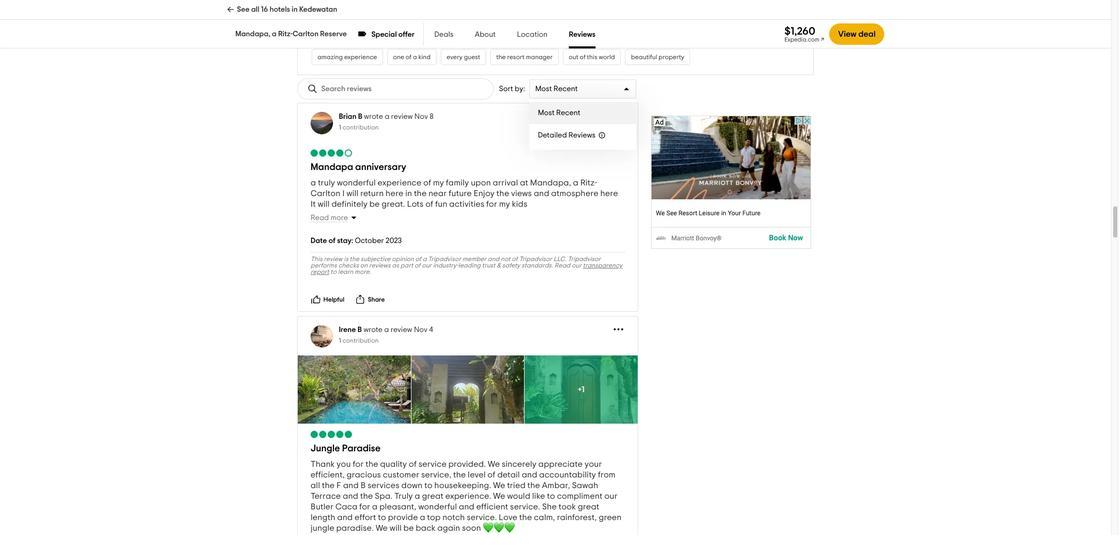 Task type: describe. For each thing, give the bounding box(es) containing it.
like
[[532, 493, 545, 501]]

amazing experience button
[[312, 49, 383, 65]]

out of this world
[[569, 54, 615, 60]]

the resort manager
[[496, 54, 553, 60]]

a up back
[[420, 514, 425, 523]]

appreciate
[[538, 461, 583, 469]]

part
[[400, 263, 413, 269]]

0 vertical spatial my
[[433, 179, 444, 187]]

spa.
[[375, 493, 393, 501]]

great.
[[382, 200, 405, 209]]

b inside thank you for the quality of service provided. we sincerely appreciate your efficient, gracious customer service, the level of detail and accountability from all the f and b services down to housekeeping. we tried the ambar, sawah terrace and the spa. truly a great experience. we would like to compliment our butler caca for a pleasant, wonderful and efficient service. she took great length and effort to provide a top notch service. love the calm, rainforest, green jungle paradise. we will be back again soon 💚💚💚
[[361, 482, 366, 491]]

from
[[598, 471, 616, 480]]

be inside thank you for the quality of service provided. we sincerely appreciate your efficient, gracious customer service, the level of detail and accountability from all the f and b services down to housekeeping. we tried the ambar, sawah terrace and the spa. truly a great experience. we would like to compliment our butler caca for a pleasant, wonderful and efficient service. she took great length and effort to provide a top notch service. love the calm, rainforest, green jungle paradise. we will be back again soon 💚💚💚
[[404, 525, 414, 533]]

0 vertical spatial most
[[535, 85, 552, 93]]

1 vertical spatial will
[[318, 200, 330, 209]]

in inside 'a truly wonderful experience of my family upon arrival at mandapa, a ritz- carlton i will return here in the near future enjoy the views and atmosphere here it will definitely be great. lots of fun activities for my kids'
[[405, 189, 412, 198]]

caca
[[335, 503, 358, 512]]

definitely
[[332, 200, 368, 209]]

0 vertical spatial carlton
[[293, 30, 319, 38]]

4
[[429, 327, 433, 334]]

2 vertical spatial 1
[[582, 386, 585, 394]]

transparency
[[583, 263, 622, 269]]

club
[[528, 13, 541, 20]]

1 horizontal spatial my
[[499, 200, 510, 209]]

near
[[429, 189, 447, 198]]

wrote for irene
[[364, 327, 383, 334]]

and inside 'a truly wonderful experience of my family upon arrival at mandapa, a ritz- carlton i will return here in the near future enjoy the views and atmosphere here it will definitely be great. lots of fun activities for my kids'
[[534, 189, 549, 198]]

our inside thank you for the quality of service provided. we sincerely appreciate your efficient, gracious customer service, the level of detail and accountability from all the f and b services down to housekeeping. we tried the ambar, sawah terrace and the spa. truly a great experience. we would like to compliment our butler caca for a pleasant, wonderful and efficient service. she took great length and effort to provide a top notch service. love the calm, rainforest, green jungle paradise. we will be back again soon 💚💚💚
[[604, 493, 618, 501]]

terrace restaurant button
[[450, 29, 516, 45]]

personal butler button
[[312, 29, 368, 45]]

the left spa.
[[360, 493, 373, 501]]

and up 'caca'
[[343, 493, 358, 501]]

1 for irene
[[339, 338, 341, 344]]

she
[[542, 503, 557, 512]]

1 vertical spatial great
[[578, 503, 599, 512]]

special offer
[[371, 31, 415, 38]]

a down hotels
[[272, 30, 277, 38]]

we up detail
[[488, 461, 500, 469]]

mandapa anniversary
[[311, 163, 406, 172]]

experience.
[[445, 493, 491, 501]]

length
[[311, 514, 335, 523]]

0 vertical spatial recent
[[554, 85, 578, 93]]

it
[[311, 200, 316, 209]]

to right effort
[[378, 514, 386, 523]]

a inside the irene b wrote a review nov 4 1 contribution
[[384, 327, 389, 334]]

enjoy
[[474, 189, 495, 198]]

the left reserve
[[426, 13, 436, 20]]

and inside button
[[576, 13, 587, 20]]

truly
[[318, 179, 335, 187]]

to up she
[[547, 493, 555, 501]]

every guest button
[[441, 49, 486, 65]]

more.
[[355, 269, 371, 275]]

1 vertical spatial service.
[[467, 514, 497, 523]]

a down spa.
[[372, 503, 378, 512]]

jungle
[[311, 445, 340, 454]]

16
[[261, 6, 268, 13]]

future
[[449, 189, 472, 198]]

+
[[578, 386, 582, 394]]

0 horizontal spatial great
[[422, 493, 444, 501]]

1 butler from the left
[[345, 34, 362, 40]]

irene b link
[[339, 327, 362, 334]]

green
[[599, 514, 622, 523]]

this
[[587, 54, 597, 60]]

world
[[599, 54, 615, 60]]

paradise
[[342, 445, 381, 454]]

foie
[[687, 13, 698, 20]]

b for irene
[[358, 327, 362, 334]]

on
[[360, 263, 368, 269]]

the right love
[[519, 514, 532, 523]]

view deal
[[838, 30, 876, 38]]

mandapa
[[311, 163, 353, 172]]

review inside this review is the subjective opinion of a tripadvisor member and not of tripadvisor llc. tripadvisor performs checks on reviews as part of our industry-leading trust & safety standards. read our
[[324, 256, 342, 263]]

brian b wrote a review nov 8 1 contribution
[[339, 113, 434, 131]]

view deal button
[[830, 23, 884, 45]]

for inside 'a truly wonderful experience of my family upon arrival at mandapa, a ritz- carlton i will return here in the near future enjoy the views and atmosphere here it will definitely be great. lots of fun activities for my kids'
[[486, 200, 497, 209]]

the reserve button
[[420, 9, 465, 25]]

out
[[569, 54, 578, 60]]

beautiful
[[631, 54, 657, 60]]

gentlemen
[[589, 13, 620, 20]]

restaurant for terrace restaurant
[[480, 34, 510, 40]]

llc.
[[554, 256, 566, 263]]

helpful
[[323, 297, 344, 303]]

not
[[501, 256, 510, 263]]

detail
[[497, 471, 520, 480]]

0 vertical spatial reviews
[[569, 31, 596, 38]]

sawah
[[572, 482, 598, 491]]

customer
[[383, 471, 419, 480]]

our right llc.
[[572, 263, 582, 269]]

hotels
[[270, 6, 290, 13]]

level
[[468, 471, 486, 480]]

the reserve
[[426, 13, 459, 20]]

vintage tour
[[636, 13, 671, 20]]

jungle paradise link
[[311, 445, 381, 454]]

share
[[368, 297, 385, 303]]

and down experience.
[[459, 503, 474, 512]]

subjective
[[361, 256, 391, 263]]

you
[[337, 461, 351, 469]]

read more
[[311, 215, 348, 222]]

b for brian
[[358, 113, 362, 121]]

0 horizontal spatial all
[[251, 6, 259, 13]]

a inside this review is the subjective opinion of a tripadvisor member and not of tripadvisor llc. tripadvisor performs checks on reviews as part of our industry-leading trust & safety standards. read our
[[423, 256, 427, 263]]

wonderful inside 'a truly wonderful experience of my family upon arrival at mandapa, a ritz- carlton i will return here in the near future enjoy the views and atmosphere here it will definitely be great. lots of fun activities for my kids'
[[337, 179, 376, 187]]

tour
[[659, 13, 671, 20]]

industry-
[[433, 263, 458, 269]]

search image
[[307, 84, 318, 94]]

terrace
[[311, 493, 341, 501]]

kubu restaurant
[[364, 13, 410, 20]]

the inside button
[[378, 34, 388, 40]]

0 vertical spatial read
[[311, 215, 329, 222]]

the left resort
[[496, 54, 506, 60]]

💚💚💚
[[483, 525, 515, 533]]

amazing experience
[[318, 54, 377, 60]]

sort
[[499, 85, 513, 93]]

and down 'caca'
[[337, 514, 353, 523]]

soon
[[462, 525, 481, 533]]

to left the learn
[[331, 269, 337, 275]]

would
[[507, 493, 530, 501]]

fun
[[435, 200, 447, 209]]

the inside button
[[475, 13, 484, 20]]

+ 1
[[578, 386, 585, 394]]

nov for 4
[[414, 327, 427, 334]]

a truly wonderful experience of my family upon arrival at mandapa, a ritz- carlton i will return here in the near future enjoy the views and atmosphere here it will definitely be great. lots of fun activities for my kids
[[311, 179, 618, 209]]

tried
[[507, 482, 526, 491]]

special
[[371, 31, 397, 38]]

the river button
[[469, 9, 505, 25]]

contribution for brian
[[343, 124, 379, 131]]

service inside button
[[607, 34, 628, 40]]

0 vertical spatial will
[[346, 189, 358, 198]]

the up like
[[527, 482, 540, 491]]

performs
[[311, 263, 337, 269]]

nov for 8
[[414, 113, 428, 121]]

2 vertical spatial for
[[359, 503, 370, 512]]

reviews inside this review is the subjective opinion of a tripadvisor member and not of tripadvisor llc. tripadvisor performs checks on reviews as part of our industry-leading trust & safety standards. read our
[[369, 263, 391, 269]]

to learn more.
[[329, 269, 371, 275]]

i
[[342, 189, 345, 198]]



Task type: vqa. For each thing, say whether or not it's contained in the screenshot.
second Canada from the top
no



Task type: locate. For each thing, give the bounding box(es) containing it.
0 horizontal spatial will
[[318, 200, 330, 209]]

1 inside the irene b wrote a review nov 4 1 contribution
[[339, 338, 341, 344]]

1 vertical spatial b
[[358, 327, 362, 334]]

a left kind
[[413, 54, 417, 60]]

for
[[486, 200, 497, 209], [353, 461, 364, 469], [359, 503, 370, 512]]

kids down views
[[512, 200, 527, 209]]

my down arrival
[[499, 200, 510, 209]]

butler service
[[588, 34, 628, 40]]

service up world
[[607, 34, 628, 40]]

0 vertical spatial 1
[[339, 124, 341, 131]]

most recent
[[535, 85, 578, 93], [538, 109, 581, 117]]

0 horizontal spatial my
[[433, 179, 444, 187]]

our honeymoon
[[526, 34, 572, 40]]

nov left 4
[[414, 327, 427, 334]]

jungle
[[311, 525, 334, 533]]

a inside the brian b wrote a review nov 8 1 contribution
[[385, 113, 390, 121]]

reviews left as
[[369, 263, 391, 269]]

atmosphere
[[551, 189, 599, 198]]

services
[[368, 482, 399, 491]]

1 horizontal spatial tripadvisor
[[519, 256, 552, 263]]

mandapa, down see
[[235, 30, 270, 38]]

your
[[585, 461, 602, 469]]

0 horizontal spatial in
[[292, 6, 298, 13]]

1 horizontal spatial read
[[555, 263, 570, 269]]

calm,
[[534, 514, 555, 523]]

and right f
[[343, 482, 359, 491]]

contribution for irene
[[343, 338, 379, 344]]

1 horizontal spatial butler
[[588, 34, 606, 40]]

again
[[437, 525, 460, 533]]

1 vertical spatial read
[[555, 263, 570, 269]]

rice
[[729, 13, 740, 20]]

8
[[430, 113, 434, 121]]

recent down out
[[554, 85, 578, 93]]

mandapa, up atmosphere
[[530, 179, 571, 187]]

wonderful inside thank you for the quality of service provided. we sincerely appreciate your efficient, gracious customer service, the level of detail and accountability from all the f and b services down to housekeeping. we tried the ambar, sawah terrace and the spa. truly a great experience. we would like to compliment our butler caca for a pleasant, wonderful and efficient service. she took great length and effort to provide a top notch service. love the calm, rainforest, green jungle paradise. we will be back again soon 💚💚💚
[[418, 503, 457, 512]]

restaurant down river
[[480, 34, 510, 40]]

carlton inside 'a truly wonderful experience of my family upon arrival at mandapa, a ritz- carlton i will return here in the near future enjoy the views and atmosphere here it will definitely be great. lots of fun activities for my kids'
[[311, 189, 340, 198]]

reserve
[[320, 30, 347, 38]]

date of stay: october 2023
[[311, 238, 402, 245]]

kubu restaurant button
[[358, 9, 416, 25]]

service.
[[510, 503, 540, 512], [467, 514, 497, 523]]

and
[[576, 13, 587, 20], [534, 189, 549, 198], [488, 256, 500, 263], [522, 471, 537, 480], [343, 482, 359, 491], [343, 493, 358, 501], [459, 503, 474, 512], [337, 514, 353, 523]]

0 horizontal spatial butler
[[345, 34, 362, 40]]

1 here from the left
[[386, 189, 403, 198]]

1 vertical spatial service
[[419, 461, 447, 469]]

for down enjoy
[[486, 200, 497, 209]]

1 vertical spatial experience
[[378, 179, 421, 187]]

a right "brian b" link
[[385, 113, 390, 121]]

reviews
[[569, 31, 596, 38], [569, 132, 596, 139]]

reserve
[[437, 13, 459, 20]]

manager up kind
[[414, 34, 440, 40]]

the inside this review is the subjective opinion of a tripadvisor member and not of tripadvisor llc. tripadvisor performs checks on reviews as part of our industry-leading trust & safety standards. read our
[[350, 256, 359, 263]]

accountability
[[539, 471, 596, 480]]

a right part
[[423, 256, 427, 263]]

experience inside button
[[344, 54, 377, 60]]

irene b wrote a review nov 4 1 contribution
[[339, 327, 433, 344]]

1 vertical spatial most recent
[[538, 109, 581, 117]]

nov inside the irene b wrote a review nov 4 1 contribution
[[414, 327, 427, 334]]

kedewatan
[[299, 6, 337, 13]]

review for irene
[[391, 327, 412, 334]]

read inside this review is the subjective opinion of a tripadvisor member and not of tripadvisor llc. tripadvisor performs checks on reviews as part of our industry-leading trust & safety standards. read our
[[555, 263, 570, 269]]

all inside thank you for the quality of service provided. we sincerely appreciate your efficient, gracious customer service, the level of detail and accountability from all the f and b services down to housekeeping. we tried the ambar, sawah terrace and the spa. truly a great experience. we would like to compliment our butler caca for a pleasant, wonderful and efficient service. she took great length and effort to provide a top notch service. love the calm, rainforest, green jungle paradise. we will be back again soon 💚💚💚
[[311, 482, 320, 491]]

1 horizontal spatial mandapa,
[[530, 179, 571, 187]]

took
[[559, 503, 576, 512]]

manager down our honeymoon button
[[526, 54, 553, 60]]

restaurant for kubu restaurant
[[379, 13, 410, 20]]

0 horizontal spatial restaurant
[[379, 13, 410, 20]]

stay:
[[337, 238, 353, 245]]

kids left club
[[515, 13, 526, 20]]

and left not
[[488, 256, 500, 263]]

my up near
[[433, 179, 444, 187]]

2 horizontal spatial tripadvisor
[[568, 256, 601, 263]]

we up efficient
[[493, 493, 505, 501]]

2 tripadvisor from the left
[[519, 256, 552, 263]]

Search search field
[[321, 85, 399, 94]]

1 horizontal spatial will
[[346, 189, 358, 198]]

b down gracious
[[361, 482, 366, 491]]

wonderful up top
[[418, 503, 457, 512]]

review left is
[[324, 256, 342, 263]]

2023
[[386, 238, 402, 245]]

1 tripadvisor from the left
[[428, 256, 461, 263]]

to down service,
[[424, 482, 433, 491]]

contribution inside the brian b wrote a review nov 8 1 contribution
[[343, 124, 379, 131]]

paradise.
[[336, 525, 374, 533]]

anniversary
[[355, 163, 406, 172]]

0 horizontal spatial ritz-
[[278, 30, 293, 38]]

wrote right irene b link
[[364, 327, 383, 334]]

be inside 'a truly wonderful experience of my family upon arrival at mandapa, a ritz- carlton i will return here in the near future enjoy the views and atmosphere here it will definitely be great. lots of fun activities for my kids'
[[369, 200, 380, 209]]

0 horizontal spatial reviews
[[326, 13, 348, 20]]

ladies
[[557, 13, 574, 20]]

wrote
[[364, 113, 383, 121], [364, 327, 383, 334]]

ritz-
[[278, 30, 293, 38], [580, 179, 597, 187]]

2 vertical spatial b
[[361, 482, 366, 491]]

will right i
[[346, 189, 358, 198]]

advertisement region
[[651, 116, 811, 249]]

1 vertical spatial nov
[[414, 327, 427, 334]]

butler up this on the right top of page
[[588, 34, 606, 40]]

service. up soon
[[467, 514, 497, 523]]

0 horizontal spatial read
[[311, 215, 329, 222]]

2 horizontal spatial will
[[390, 525, 402, 533]]

reviews right all at left top
[[326, 13, 348, 20]]

ritz- up atmosphere
[[580, 179, 597, 187]]

contribution inside the irene b wrote a review nov 4 1 contribution
[[343, 338, 379, 344]]

upon
[[471, 179, 491, 187]]

location
[[517, 31, 548, 38]]

amazing
[[318, 54, 343, 60]]

1 vertical spatial manager
[[526, 54, 553, 60]]

be
[[369, 200, 380, 209], [404, 525, 414, 533]]

0 vertical spatial most recent
[[535, 85, 578, 93]]

1 horizontal spatial service
[[607, 34, 628, 40]]

detailed reviews
[[538, 132, 596, 139]]

1 vertical spatial in
[[405, 189, 412, 198]]

gracious
[[347, 471, 381, 480]]

wrote inside the irene b wrote a review nov 4 1 contribution
[[364, 327, 383, 334]]

0 vertical spatial service
[[607, 34, 628, 40]]

0 horizontal spatial service.
[[467, 514, 497, 523]]

river
[[486, 13, 499, 20]]

2 here from the left
[[600, 189, 618, 198]]

great
[[422, 493, 444, 501], [578, 503, 599, 512]]

restaurant
[[379, 13, 410, 20], [480, 34, 510, 40]]

0 horizontal spatial wonderful
[[337, 179, 376, 187]]

1 horizontal spatial wonderful
[[418, 503, 457, 512]]

the left f
[[322, 482, 335, 491]]

0 vertical spatial review
[[391, 113, 413, 121]]

1 horizontal spatial restaurant
[[480, 34, 510, 40]]

here right atmosphere
[[600, 189, 618, 198]]

all left 16
[[251, 6, 259, 13]]

1 horizontal spatial ritz-
[[580, 179, 597, 187]]

0 horizontal spatial tripadvisor
[[428, 256, 461, 263]]

1 vertical spatial all
[[311, 482, 320, 491]]

1 horizontal spatial experience
[[378, 179, 421, 187]]

service. down would
[[510, 503, 540, 512]]

and down sincerely in the left of the page
[[522, 471, 537, 480]]

b right "irene"
[[358, 327, 362, 334]]

our left industry-
[[422, 263, 432, 269]]

2 vertical spatial will
[[390, 525, 402, 533]]

0 vertical spatial mandapa,
[[235, 30, 270, 38]]

b
[[358, 113, 362, 121], [358, 327, 362, 334], [361, 482, 366, 491]]

0 horizontal spatial manager
[[414, 34, 440, 40]]

1 horizontal spatial reviews
[[369, 263, 391, 269]]

efficient
[[476, 503, 508, 512]]

rainforest,
[[557, 514, 597, 523]]

a left truly
[[311, 179, 316, 187]]

the left general
[[378, 34, 388, 40]]

3 tripadvisor from the left
[[568, 256, 601, 263]]

1 vertical spatial for
[[353, 461, 364, 469]]

0 vertical spatial ritz-
[[278, 30, 293, 38]]

0 vertical spatial great
[[422, 493, 444, 501]]

1 vertical spatial restaurant
[[480, 34, 510, 40]]

2 contribution from the top
[[343, 338, 379, 344]]

will right it
[[318, 200, 330, 209]]

about
[[475, 31, 496, 38]]

most recent down out
[[535, 85, 578, 93]]

property
[[659, 54, 684, 60]]

wonderful down mandapa anniversary link
[[337, 179, 376, 187]]

great down 'compliment'
[[578, 503, 599, 512]]

manager for the general manager
[[414, 34, 440, 40]]

1 vertical spatial review
[[324, 256, 342, 263]]

most up detailed
[[538, 109, 555, 117]]

1 horizontal spatial great
[[578, 503, 599, 512]]

for up effort
[[359, 503, 370, 512]]

manager for the resort manager
[[526, 54, 553, 60]]

manager inside the resort manager button
[[526, 54, 553, 60]]

1 horizontal spatial here
[[600, 189, 618, 198]]

wrote inside the brian b wrote a review nov 8 1 contribution
[[364, 113, 383, 121]]

most
[[535, 85, 552, 93], [538, 109, 555, 117]]

kind
[[418, 54, 431, 60]]

nov left 8
[[414, 113, 428, 121]]

1 vertical spatial wonderful
[[418, 503, 457, 512]]

experience down personal butler at the left of the page
[[344, 54, 377, 60]]

reviews right detailed
[[569, 132, 596, 139]]

our
[[526, 34, 536, 40], [422, 263, 432, 269], [572, 263, 582, 269], [604, 493, 618, 501]]

will inside thank you for the quality of service provided. we sincerely appreciate your efficient, gracious customer service, the level of detail and accountability from all the f and b services down to housekeeping. we tried the ambar, sawah terrace and the spa. truly a great experience. we would like to compliment our butler caca for a pleasant, wonderful and efficient service. she took great length and effort to provide a top notch service. love the calm, rainforest, green jungle paradise. we will be back again soon 💚💚💚
[[390, 525, 402, 533]]

experience up great. on the top left of page
[[378, 179, 421, 187]]

1 horizontal spatial manager
[[526, 54, 553, 60]]

0 vertical spatial wonderful
[[337, 179, 376, 187]]

resort
[[507, 54, 525, 60]]

one
[[393, 54, 404, 60]]

carlton down truly
[[311, 189, 340, 198]]

october
[[355, 238, 384, 245]]

1 vertical spatial reviews
[[369, 263, 391, 269]]

1 vertical spatial contribution
[[343, 338, 379, 344]]

0 vertical spatial experience
[[344, 54, 377, 60]]

our inside button
[[526, 34, 536, 40]]

0 vertical spatial in
[[292, 6, 298, 13]]

all
[[318, 13, 325, 20]]

personal butler
[[318, 34, 362, 40]]

in
[[292, 6, 298, 13], [405, 189, 412, 198]]

review inside the irene b wrote a review nov 4 1 contribution
[[391, 327, 412, 334]]

1 vertical spatial ritz-
[[580, 179, 597, 187]]

1 horizontal spatial in
[[405, 189, 412, 198]]

0 vertical spatial wrote
[[364, 113, 383, 121]]

the up housekeeping.
[[453, 471, 466, 480]]

kids club
[[515, 13, 541, 20]]

2 vertical spatial review
[[391, 327, 412, 334]]

b inside the irene b wrote a review nov 4 1 contribution
[[358, 327, 362, 334]]

b right brian
[[358, 113, 362, 121]]

foie gras
[[687, 13, 713, 20]]

nov inside the brian b wrote a review nov 8 1 contribution
[[414, 113, 428, 121]]

guest
[[464, 54, 480, 60]]

in right hotels
[[292, 6, 298, 13]]

our up green
[[604, 493, 618, 501]]

0 horizontal spatial here
[[386, 189, 403, 198]]

1 for brian
[[339, 124, 341, 131]]

1 vertical spatial kids
[[512, 200, 527, 209]]

personal
[[318, 34, 344, 40]]

1 vertical spatial reviews
[[569, 132, 596, 139]]

for up gracious
[[353, 461, 364, 469]]

&
[[497, 263, 501, 269]]

1 horizontal spatial service.
[[510, 503, 540, 512]]

f
[[337, 482, 341, 491]]

the left river
[[475, 13, 484, 20]]

a
[[272, 30, 277, 38], [413, 54, 417, 60], [385, 113, 390, 121], [311, 179, 316, 187], [573, 179, 579, 187], [423, 256, 427, 263], [384, 327, 389, 334], [415, 493, 420, 501], [372, 503, 378, 512], [420, 514, 425, 523]]

0 vertical spatial for
[[486, 200, 497, 209]]

the
[[426, 13, 436, 20], [475, 13, 484, 20], [378, 34, 388, 40], [496, 54, 506, 60], [414, 189, 427, 198], [497, 189, 509, 198], [350, 256, 359, 263], [366, 461, 378, 469], [453, 471, 466, 480], [322, 482, 335, 491], [527, 482, 540, 491], [360, 493, 373, 501], [519, 514, 532, 523]]

our honeymoon button
[[521, 29, 578, 45]]

the up lots
[[414, 189, 427, 198]]

reviews inside button
[[326, 13, 348, 20]]

be down return
[[369, 200, 380, 209]]

manager inside the general manager button
[[414, 34, 440, 40]]

butler up amazing experience
[[345, 34, 362, 40]]

0 horizontal spatial be
[[369, 200, 380, 209]]

contribution down irene b link
[[343, 338, 379, 344]]

0 vertical spatial restaurant
[[379, 13, 410, 20]]

terrace
[[456, 34, 478, 40]]

1 vertical spatial wrote
[[364, 327, 383, 334]]

1 vertical spatial most
[[538, 109, 555, 117]]

great up top
[[422, 493, 444, 501]]

kubu
[[364, 13, 378, 20]]

1 vertical spatial be
[[404, 525, 414, 533]]

and right views
[[534, 189, 549, 198]]

the right is
[[350, 256, 359, 263]]

0 horizontal spatial mandapa,
[[235, 30, 270, 38]]

manager
[[414, 34, 440, 40], [526, 54, 553, 60]]

restaurant up special offer
[[379, 13, 410, 20]]

and right ladies
[[576, 13, 587, 20]]

ritz- down see all 16 hotels in kedewatan
[[278, 30, 293, 38]]

our down club
[[526, 34, 536, 40]]

we
[[488, 461, 500, 469], [493, 482, 505, 491], [493, 493, 505, 501], [376, 525, 388, 533]]

0 vertical spatial kids
[[515, 13, 526, 20]]

the up gracious
[[366, 461, 378, 469]]

foie gras button
[[681, 9, 719, 25]]

activities
[[449, 200, 484, 209]]

kids
[[515, 13, 526, 20], [512, 200, 527, 209]]

kids inside button
[[515, 13, 526, 20]]

read right standards.
[[555, 263, 570, 269]]

experience inside 'a truly wonderful experience of my family upon arrival at mandapa, a ritz- carlton i will return here in the near future enjoy the views and atmosphere here it will definitely be great. lots of fun activities for my kids'
[[378, 179, 421, 187]]

be down provide
[[404, 525, 414, 533]]

a up atmosphere
[[573, 179, 579, 187]]

0 horizontal spatial experience
[[344, 54, 377, 60]]

provide
[[388, 514, 418, 523]]

1 contribution from the top
[[343, 124, 379, 131]]

deal
[[858, 30, 876, 38]]

and inside this review is the subjective opinion of a tripadvisor member and not of tripadvisor llc. tripadvisor performs checks on reviews as part of our industry-leading trust & safety standards. read our
[[488, 256, 500, 263]]

this review is the subjective opinion of a tripadvisor member and not of tripadvisor llc. tripadvisor performs checks on reviews as part of our industry-leading trust & safety standards. read our
[[311, 256, 601, 269]]

beautiful property
[[631, 54, 684, 60]]

0 vertical spatial reviews
[[326, 13, 348, 20]]

the down arrival
[[497, 189, 509, 198]]

sort by:
[[499, 85, 525, 93]]

brian
[[339, 113, 356, 121]]

review left 8
[[391, 113, 413, 121]]

opinion
[[392, 256, 414, 263]]

0 horizontal spatial service
[[419, 461, 447, 469]]

thank you for the quality of service provided. we sincerely appreciate your efficient, gracious customer service, the level of detail and accountability from all the f and b services down to housekeeping. we tried the ambar, sawah terrace and the spa. truly a great experience. we would like to compliment our butler caca for a pleasant, wonderful and efficient service. she took great length and effort to provide a top notch service. love the calm, rainforest, green jungle paradise. we will be back again soon 💚💚💚
[[311, 461, 622, 533]]

1 inside the brian b wrote a review nov 8 1 contribution
[[339, 124, 341, 131]]

carlton down all at left top
[[293, 30, 319, 38]]

a down down
[[415, 493, 420, 501]]

0 vertical spatial all
[[251, 6, 259, 13]]

mandapa, inside 'a truly wonderful experience of my family upon arrival at mandapa, a ritz- carlton i will return here in the near future enjoy the views and atmosphere here it will definitely be great. lots of fun activities for my kids'
[[530, 179, 571, 187]]

1 horizontal spatial all
[[311, 482, 320, 491]]

safety
[[502, 263, 520, 269]]

rice button
[[723, 9, 746, 25]]

b inside the brian b wrote a review nov 8 1 contribution
[[358, 113, 362, 121]]

terrace restaurant
[[456, 34, 510, 40]]

wrote right "brian b" link
[[364, 113, 383, 121]]

review for brian
[[391, 113, 413, 121]]

wrote for brian
[[364, 113, 383, 121]]

ritz- inside 'a truly wonderful experience of my family upon arrival at mandapa, a ritz- carlton i will return here in the near future enjoy the views and atmosphere here it will definitely be great. lots of fun activities for my kids'
[[580, 179, 597, 187]]

review inside the brian b wrote a review nov 8 1 contribution
[[391, 113, 413, 121]]

1 vertical spatial 1
[[339, 338, 341, 344]]

1 vertical spatial my
[[499, 200, 510, 209]]

kids inside 'a truly wonderful experience of my family upon arrival at mandapa, a ritz- carlton i will return here in the near future enjoy the views and atmosphere here it will definitely be great. lots of fun activities for my kids'
[[512, 200, 527, 209]]

0 vertical spatial b
[[358, 113, 362, 121]]

we down detail
[[493, 482, 505, 491]]

a inside one of a kind button
[[413, 54, 417, 60]]

all up terrace
[[311, 482, 320, 491]]

will down provide
[[390, 525, 402, 533]]

views
[[511, 189, 532, 198]]

1 horizontal spatial be
[[404, 525, 414, 533]]

most recent up detailed
[[538, 109, 581, 117]]

we down effort
[[376, 525, 388, 533]]

reviews down ladies and gentlemen
[[569, 31, 596, 38]]

most right by:
[[535, 85, 552, 93]]

1 vertical spatial recent
[[556, 109, 581, 117]]

contribution down "brian b" link
[[343, 124, 379, 131]]

0 vertical spatial be
[[369, 200, 380, 209]]

service inside thank you for the quality of service provided. we sincerely appreciate your efficient, gracious customer service, the level of detail and accountability from all the f and b services down to housekeeping. we tried the ambar, sawah terrace and the spa. truly a great experience. we would like to compliment our butler caca for a pleasant, wonderful and efficient service. she took great length and effort to provide a top notch service. love the calm, rainforest, green jungle paradise. we will be back again soon 💚💚💚
[[419, 461, 447, 469]]

a down share on the bottom left of page
[[384, 327, 389, 334]]

0 vertical spatial manager
[[414, 34, 440, 40]]

0 vertical spatial nov
[[414, 113, 428, 121]]

all
[[251, 6, 259, 13], [311, 482, 320, 491]]

offer
[[398, 31, 415, 38]]

1 vertical spatial mandapa,
[[530, 179, 571, 187]]

2 butler from the left
[[588, 34, 606, 40]]

review left 4
[[391, 327, 412, 334]]



